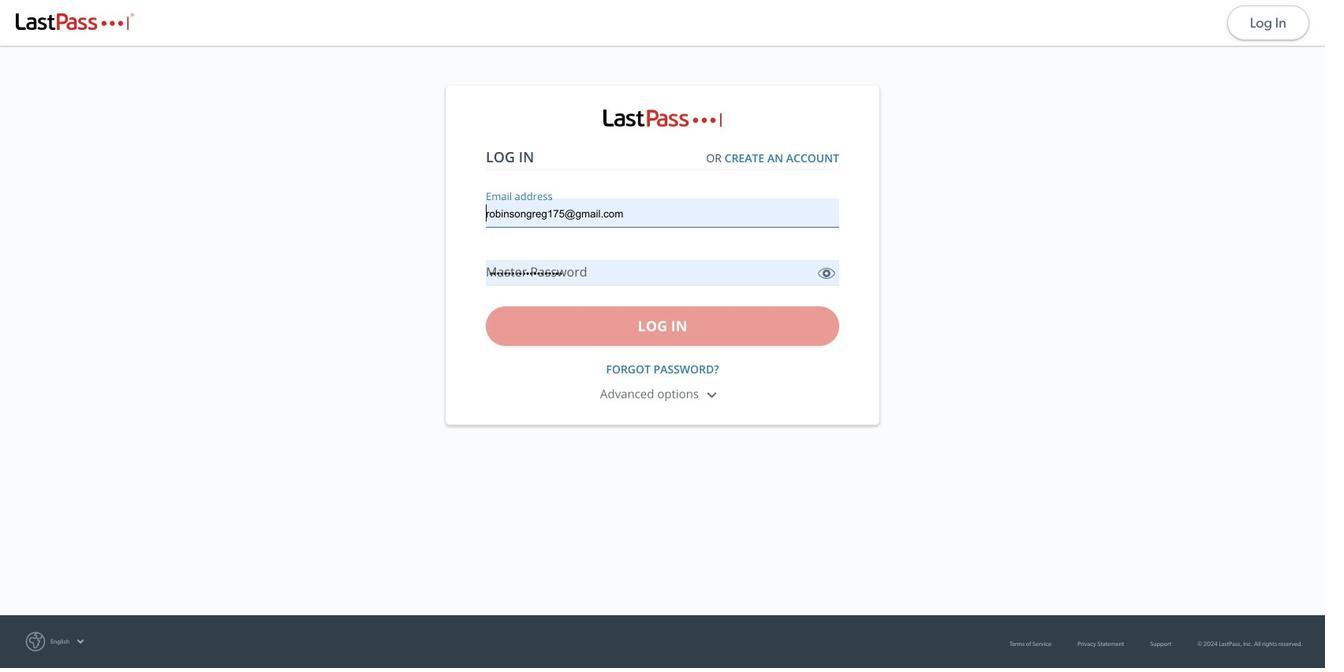 Task type: vqa. For each thing, say whether or not it's contained in the screenshot.
New item navigation
no



Task type: locate. For each thing, give the bounding box(es) containing it.
None field
[[486, 199, 839, 228]]

None password field
[[486, 260, 839, 286]]



Task type: describe. For each thing, give the bounding box(es) containing it.
lastpass image
[[16, 13, 134, 32]]



